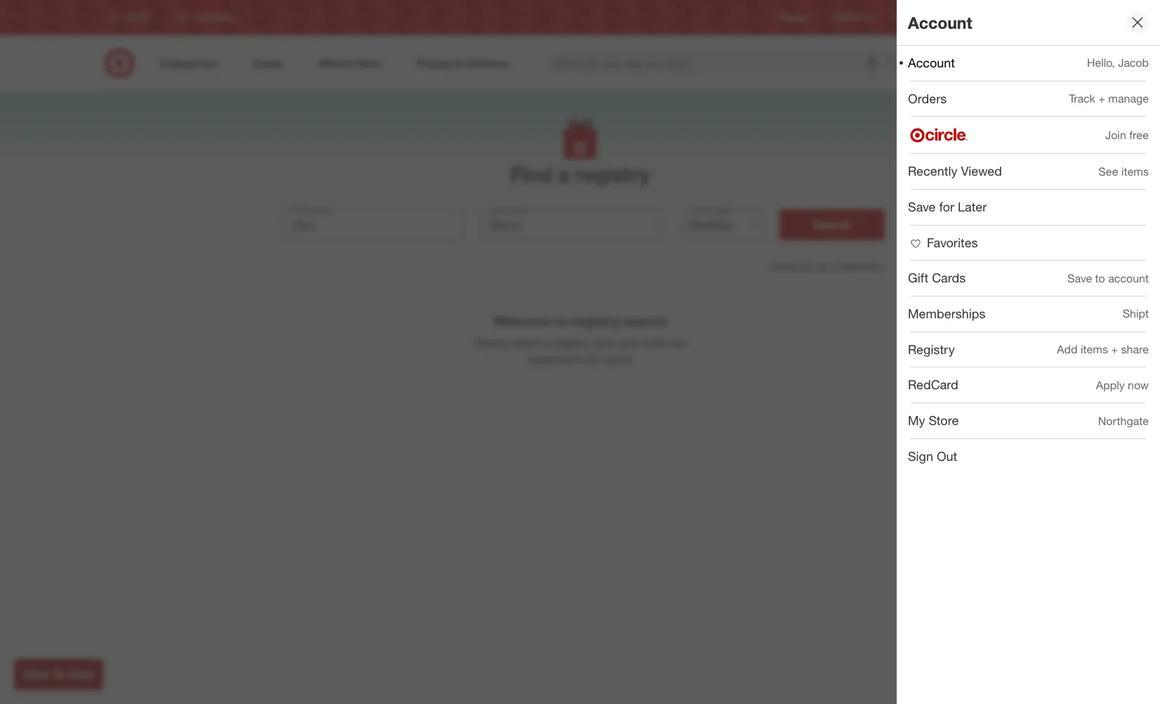 Task type: vqa. For each thing, say whether or not it's contained in the screenshot.


Task type: describe. For each thing, give the bounding box(es) containing it.
redcard inside account dialog
[[909, 377, 959, 392]]

later
[[958, 199, 987, 214]]

registry for to
[[572, 313, 620, 329]]

save to account
[[1068, 271, 1150, 285]]

2 vertical spatial registry
[[553, 336, 591, 350]]

favorites
[[927, 234, 978, 250]]

orders
[[909, 90, 947, 106]]

save for save to account
[[1068, 271, 1093, 285]]

add
[[1058, 342, 1078, 356]]

click to chat button
[[14, 659, 103, 690]]

click to chat
[[23, 668, 94, 682]]

jacob
[[1119, 56, 1150, 70]]

save for later
[[909, 199, 987, 214]]

organization
[[831, 259, 885, 271]]

see
[[1099, 164, 1119, 178]]

chat
[[68, 668, 94, 682]]

type
[[594, 336, 616, 350]]

welcome to registry search please select a registry type and enter the registrant's full name.
[[474, 313, 687, 366]]

free
[[1130, 128, 1150, 142]]

target circle link
[[951, 12, 999, 24]]

shipt
[[1123, 307, 1150, 321]]

name.
[[603, 352, 634, 366]]

please
[[474, 336, 508, 350]]

hello, jacob
[[1088, 56, 1150, 70]]

target
[[951, 12, 974, 23]]

an
[[818, 259, 829, 271]]

save for later link
[[897, 190, 1161, 225]]

manage
[[1109, 91, 1150, 105]]

track
[[1070, 91, 1096, 105]]

1 horizontal spatial a
[[558, 162, 570, 187]]

registry for a
[[575, 162, 650, 187]]

hello,
[[1088, 56, 1116, 70]]

search button
[[882, 48, 916, 82]]

sign out link
[[897, 439, 1161, 474]]

cards
[[933, 270, 966, 286]]

view favorites element
[[909, 234, 978, 250]]

search for an organization link
[[770, 259, 885, 271]]

now
[[1128, 378, 1150, 392]]

select
[[511, 336, 541, 350]]

0 vertical spatial redcard
[[895, 12, 929, 23]]



Task type: locate. For each thing, give the bounding box(es) containing it.
registry down memberships
[[909, 341, 955, 357]]

to
[[53, 668, 65, 682]]

to
[[1096, 271, 1106, 285], [555, 313, 568, 329]]

add items + share
[[1058, 342, 1150, 356]]

gift
[[909, 270, 929, 286]]

join free
[[1106, 128, 1150, 142]]

recently viewed
[[909, 163, 1003, 179]]

redcard
[[895, 12, 929, 23], [909, 377, 959, 392]]

account dialog
[[897, 0, 1161, 704]]

apply
[[1097, 378, 1125, 392]]

1 vertical spatial registry
[[909, 341, 955, 357]]

to up "registrant's"
[[555, 313, 568, 329]]

0 vertical spatial +
[[1099, 91, 1106, 105]]

items right add
[[1081, 342, 1109, 356]]

track + manage
[[1070, 91, 1150, 105]]

search for search
[[814, 218, 851, 232]]

search inside button
[[814, 218, 851, 232]]

save left account at top right
[[1068, 271, 1093, 285]]

0 horizontal spatial a
[[544, 336, 550, 350]]

items right see
[[1122, 164, 1150, 178]]

for left an
[[804, 259, 815, 271]]

0 horizontal spatial to
[[555, 313, 568, 329]]

search up orders
[[882, 57, 916, 71]]

0 vertical spatial search
[[814, 218, 851, 232]]

search up enter
[[624, 313, 667, 329]]

What can we help you find? suggestions appear below search field
[[545, 48, 892, 79]]

search inside welcome to registry search please select a registry type and enter the registrant's full name.
[[624, 313, 667, 329]]

target circle
[[951, 12, 999, 23]]

1 horizontal spatial search
[[882, 57, 916, 71]]

1 vertical spatial search
[[770, 259, 801, 271]]

0 vertical spatial save
[[909, 199, 936, 214]]

1 vertical spatial +
[[1112, 342, 1119, 356]]

sign out
[[909, 448, 958, 464]]

account up orders
[[909, 55, 956, 70]]

find
[[511, 162, 552, 187]]

search left an
[[770, 259, 801, 271]]

registry inside account dialog
[[909, 341, 955, 357]]

search
[[882, 57, 916, 71], [624, 313, 667, 329]]

search for an organization
[[770, 259, 885, 271]]

registry
[[575, 162, 650, 187], [572, 313, 620, 329], [553, 336, 591, 350]]

None text field
[[481, 210, 660, 240]]

0 horizontal spatial registry
[[779, 12, 810, 23]]

2 account from the top
[[909, 55, 956, 70]]

apply now
[[1097, 378, 1150, 392]]

my
[[909, 413, 926, 428]]

items for recently viewed
[[1122, 164, 1150, 178]]

share
[[1122, 342, 1150, 356]]

+
[[1099, 91, 1106, 105], [1112, 342, 1119, 356]]

click
[[23, 668, 50, 682]]

welcome
[[493, 313, 551, 329]]

1 vertical spatial redcard
[[909, 377, 959, 392]]

None text field
[[284, 210, 464, 240]]

0 horizontal spatial items
[[1081, 342, 1109, 356]]

weekly ad link
[[833, 12, 873, 24]]

1 horizontal spatial +
[[1112, 342, 1119, 356]]

1 horizontal spatial for
[[940, 199, 955, 214]]

1 horizontal spatial registry
[[909, 341, 955, 357]]

0 vertical spatial account
[[909, 12, 973, 32]]

0 horizontal spatial save
[[909, 199, 936, 214]]

store
[[929, 413, 959, 428]]

full
[[585, 352, 600, 366]]

1 vertical spatial a
[[544, 336, 550, 350]]

0 vertical spatial to
[[1096, 271, 1106, 285]]

1 vertical spatial registry
[[572, 313, 620, 329]]

account
[[909, 12, 973, 32], [909, 55, 956, 70]]

0 vertical spatial registry
[[575, 162, 650, 187]]

1 vertical spatial to
[[555, 313, 568, 329]]

sign
[[909, 448, 934, 464]]

1 account from the top
[[909, 12, 973, 32]]

the
[[671, 336, 687, 350]]

0 vertical spatial for
[[940, 199, 955, 214]]

search button
[[780, 210, 885, 240]]

1 vertical spatial search
[[624, 313, 667, 329]]

join free link
[[897, 117, 1161, 153]]

registry left weekly
[[779, 12, 810, 23]]

ad
[[862, 12, 873, 23]]

a inside welcome to registry search please select a registry type and enter the registrant's full name.
[[544, 336, 550, 350]]

save down recently
[[909, 199, 936, 214]]

to for save
[[1096, 271, 1106, 285]]

search
[[814, 218, 851, 232], [770, 259, 801, 271]]

circle
[[977, 12, 999, 23]]

1 vertical spatial for
[[804, 259, 815, 271]]

memberships
[[909, 306, 986, 321]]

viewed
[[962, 163, 1003, 179]]

0 vertical spatial a
[[558, 162, 570, 187]]

0 horizontal spatial +
[[1099, 91, 1106, 105]]

recently
[[909, 163, 958, 179]]

1 vertical spatial save
[[1068, 271, 1093, 285]]

to inside welcome to registry search please select a registry type and enter the registrant's full name.
[[555, 313, 568, 329]]

for for save
[[940, 199, 955, 214]]

a right find
[[558, 162, 570, 187]]

a
[[558, 162, 570, 187], [544, 336, 550, 350]]

+ right track on the top
[[1099, 91, 1106, 105]]

registrant's
[[527, 352, 582, 366]]

registry
[[779, 12, 810, 23], [909, 341, 955, 357]]

favorites link
[[897, 225, 1161, 260]]

account
[[1109, 271, 1150, 285]]

1 vertical spatial items
[[1081, 342, 1109, 356]]

items
[[1122, 164, 1150, 178], [1081, 342, 1109, 356]]

to left account at top right
[[1096, 271, 1106, 285]]

0 vertical spatial registry
[[779, 12, 810, 23]]

join
[[1106, 128, 1127, 142]]

1 horizontal spatial items
[[1122, 164, 1150, 178]]

redcard right ad
[[895, 12, 929, 23]]

weekly
[[833, 12, 860, 23]]

out
[[937, 448, 958, 464]]

a up "registrant's"
[[544, 336, 550, 350]]

gift cards
[[909, 270, 966, 286]]

to inside account dialog
[[1096, 271, 1106, 285]]

see items
[[1099, 164, 1150, 178]]

my store
[[909, 413, 959, 428]]

redcard link
[[895, 12, 929, 24]]

and
[[620, 336, 638, 350]]

search for search for an organization
[[770, 259, 801, 271]]

registry link
[[779, 12, 810, 24]]

0 vertical spatial items
[[1122, 164, 1150, 178]]

0 horizontal spatial for
[[804, 259, 815, 271]]

weekly ad
[[833, 12, 873, 23]]

for inside 'link'
[[940, 199, 955, 214]]

save
[[909, 199, 936, 214], [1068, 271, 1093, 285]]

northgate
[[1099, 414, 1150, 428]]

1 vertical spatial account
[[909, 55, 956, 70]]

account hello, jacob element
[[909, 55, 956, 70]]

for left later
[[940, 199, 955, 214]]

1 horizontal spatial to
[[1096, 271, 1106, 285]]

save inside 'link'
[[909, 199, 936, 214]]

redcard up 'my store'
[[909, 377, 959, 392]]

save for save for later
[[909, 199, 936, 214]]

account up account hello, jacob element
[[909, 12, 973, 32]]

1 horizontal spatial search
[[814, 218, 851, 232]]

0 horizontal spatial search
[[770, 259, 801, 271]]

for
[[940, 199, 955, 214], [804, 259, 815, 271]]

+ left share
[[1112, 342, 1119, 356]]

search up 'search for an organization' link at the top of page
[[814, 218, 851, 232]]

to for welcome
[[555, 313, 568, 329]]

items for registry
[[1081, 342, 1109, 356]]

1 horizontal spatial save
[[1068, 271, 1093, 285]]

0 horizontal spatial search
[[624, 313, 667, 329]]

find a registry
[[511, 162, 650, 187]]

0 vertical spatial search
[[882, 57, 916, 71]]

enter
[[642, 336, 668, 350]]

for for search
[[804, 259, 815, 271]]



